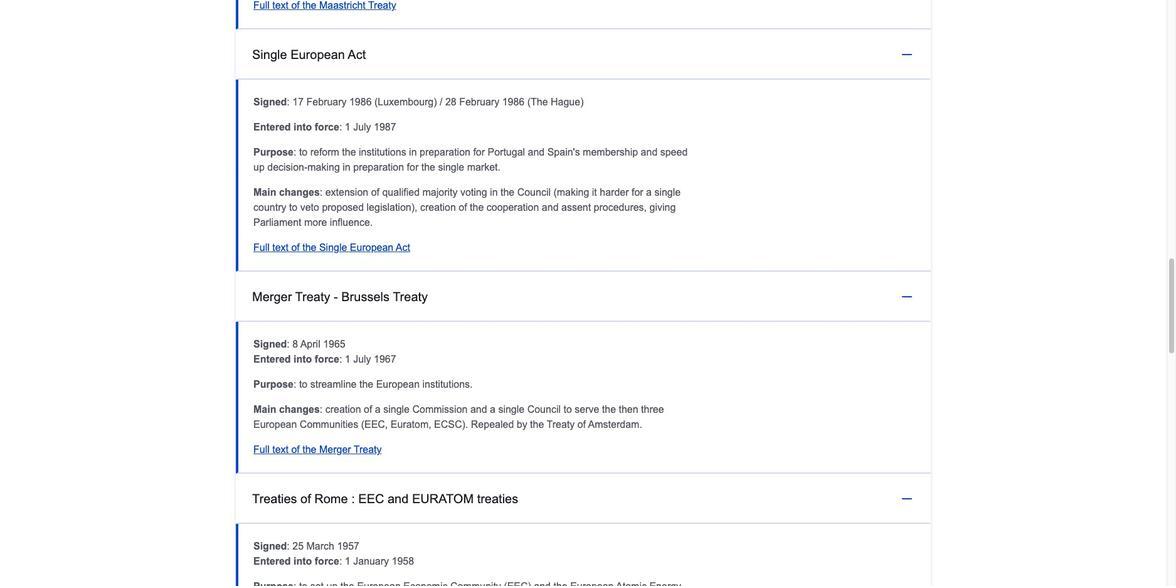Task type: describe. For each thing, give the bounding box(es) containing it.
legislation),
[[367, 202, 418, 213]]

to left 'streamline'
[[299, 379, 308, 390]]

and inside dropdown button
[[388, 492, 409, 506]]

treaties of rome : eec and euratom treaties
[[252, 492, 518, 506]]

treaty right maastricht in the left of the page
[[368, 0, 396, 11]]

1 july from the top
[[353, 122, 371, 132]]

council inside ': creation of a single commission and a single council to serve the then three european communities (eec, euratom, ecsc). repealed by the treaty of amsterdam.'
[[528, 404, 561, 415]]

of left maastricht in the left of the page
[[291, 0, 300, 11]]

1 signed from the top
[[254, 97, 287, 107]]

country
[[254, 202, 286, 213]]

signed : 17 february 1986 (luxembourg) / 28 february 1986 (the hague)
[[254, 97, 584, 107]]

1 entered from the top
[[254, 122, 291, 132]]

march
[[307, 541, 334, 552]]

treaties of rome : eec and euratom treaties button
[[236, 474, 931, 524]]

single inside : to reform the institutions in preparation for portugal and spain's membership and speed up decision-making in preparation for the single market.
[[438, 162, 464, 173]]

reform
[[310, 147, 339, 158]]

decision-
[[267, 162, 308, 173]]

m image for single european act
[[900, 47, 915, 62]]

(the
[[528, 97, 548, 107]]

treaty left -
[[295, 290, 330, 304]]

commission
[[413, 404, 468, 415]]

eec
[[359, 492, 384, 506]]

(making
[[554, 187, 589, 198]]

1 force from the top
[[315, 122, 339, 132]]

1957
[[337, 541, 360, 552]]

european inside dropdown button
[[291, 48, 345, 61]]

creation inside ': creation of a single commission and a single council to serve the then three european communities (eec, euratom, ecsc). repealed by the treaty of amsterdam.'
[[325, 404, 361, 415]]

the down "communities"
[[303, 444, 317, 455]]

m image for merger treaty - brussels treaty
[[900, 289, 915, 304]]

the right reform
[[342, 147, 356, 158]]

to inside : to reform the institutions in preparation for portugal and spain's membership and speed up decision-making in preparation for the single market.
[[299, 147, 308, 158]]

the up "majority" in the left of the page
[[421, 162, 435, 173]]

0 horizontal spatial preparation
[[353, 162, 404, 173]]

market.
[[467, 162, 501, 173]]

(luxembourg)
[[375, 97, 437, 107]]

influence.
[[330, 217, 373, 228]]

full text of the maastricht treaty
[[254, 0, 396, 11]]

veto
[[300, 202, 319, 213]]

qualified
[[382, 187, 420, 198]]

repealed
[[471, 419, 514, 430]]

purpose for purpose : to streamline the european institutions.
[[254, 379, 294, 390]]

(eec,
[[361, 419, 388, 430]]

making
[[308, 162, 340, 173]]

changes for communities
[[279, 404, 320, 415]]

single up by
[[498, 404, 525, 415]]

1 1986 from the left
[[349, 97, 372, 107]]

european inside ': creation of a single commission and a single council to serve the then three european communities (eec, euratom, ecsc). repealed by the treaty of amsterdam.'
[[254, 419, 297, 430]]

full text of the merger treaty link
[[254, 444, 382, 455]]

rome
[[315, 492, 348, 506]]

serve
[[575, 404, 600, 415]]

m image
[[900, 491, 915, 506]]

for inside : extension of qualified majority voting in the council (making it harder for a single country to veto proposed legislation), creation of the cooperation and assent procedures, giving parliament more influence.
[[632, 187, 644, 198]]

the right 'streamline'
[[360, 379, 373, 390]]

-
[[334, 290, 338, 304]]

amsterdam.
[[588, 419, 642, 430]]

of down voting
[[459, 202, 467, 213]]

entered into force : 1 july 1987
[[254, 122, 396, 132]]

cooperation
[[487, 202, 539, 213]]

full text of the maastricht treaty link
[[254, 0, 396, 11]]

signed : 8 april 1965 entered into force : 1 july 1967
[[254, 339, 396, 365]]

: up reform
[[339, 122, 342, 132]]

more
[[304, 217, 327, 228]]

full text of the merger treaty
[[254, 444, 382, 455]]

the up cooperation
[[501, 187, 515, 198]]

0 vertical spatial for
[[473, 147, 485, 158]]

communities
[[300, 419, 358, 430]]

1 horizontal spatial merger
[[319, 444, 351, 455]]

portugal
[[488, 147, 525, 158]]

of down parliament
[[291, 242, 300, 253]]

the up amsterdam.
[[602, 404, 616, 415]]

maastricht
[[319, 0, 366, 11]]

euratom,
[[391, 419, 432, 430]]

proposed
[[322, 202, 364, 213]]

january
[[353, 556, 389, 567]]

institutions.
[[423, 379, 473, 390]]

: left the 8
[[287, 339, 290, 350]]

merger treaty - brussels treaty
[[252, 290, 428, 304]]

in inside : extension of qualified majority voting in the council (making it harder for a single country to veto proposed legislation), creation of the cooperation and assent procedures, giving parliament more influence.
[[490, 187, 498, 198]]

17
[[293, 97, 304, 107]]

the left maastricht in the left of the page
[[303, 0, 317, 11]]

it
[[592, 187, 597, 198]]

signed for merger treaty - brussels treaty
[[254, 339, 287, 350]]

1 vertical spatial for
[[407, 162, 419, 173]]

1 for :
[[345, 556, 351, 567]]

full for full text of the single european act
[[254, 242, 270, 253]]

merger inside dropdown button
[[252, 290, 292, 304]]

1 horizontal spatial preparation
[[420, 147, 471, 158]]

council inside : extension of qualified majority voting in the council (making it harder for a single country to veto proposed legislation), creation of the cooperation and assent procedures, giving parliament more influence.
[[517, 187, 551, 198]]

: extension of qualified majority voting in the council (making it harder for a single country to veto proposed legislation), creation of the cooperation and assent procedures, giving parliament more influence.
[[254, 187, 681, 228]]

ecsc).
[[434, 419, 468, 430]]

procedures,
[[594, 202, 647, 213]]

and left spain's
[[528, 147, 545, 158]]

of up the legislation),
[[371, 187, 380, 198]]

giving
[[650, 202, 676, 213]]

of up (eec,
[[364, 404, 372, 415]]

the down more
[[303, 242, 317, 253]]

1965
[[323, 339, 346, 350]]

text for full text of the single european act
[[272, 242, 289, 253]]

: inside ': creation of a single commission and a single council to serve the then three european communities (eec, euratom, ecsc). repealed by the treaty of amsterdam.'
[[320, 404, 323, 415]]

merger treaty - brussels treaty button
[[236, 272, 931, 322]]

main for : extension of qualified majority voting in the council (making it harder for a single country to veto proposed legislation), creation of the cooperation and assent procedures, giving parliament more influence.
[[254, 187, 276, 198]]

signed : 25 march 1957 entered into force : 1 january 1958
[[254, 541, 414, 567]]



Task type: locate. For each thing, give the bounding box(es) containing it.
entered
[[254, 122, 291, 132], [254, 354, 291, 365], [254, 556, 291, 567]]

july
[[353, 122, 371, 132], [353, 354, 371, 365]]

2 m image from the top
[[900, 289, 915, 304]]

signed for treaties of rome : eec and euratom treaties
[[254, 541, 287, 552]]

2 vertical spatial into
[[294, 556, 312, 567]]

2 into from the top
[[294, 354, 312, 365]]

creation inside : extension of qualified majority voting in the council (making it harder for a single country to veto proposed legislation), creation of the cooperation and assent procedures, giving parliament more influence.
[[420, 202, 456, 213]]

purpose up the decision-
[[254, 147, 294, 158]]

single european act button
[[236, 29, 931, 80]]

full for full text of the maastricht treaty
[[254, 0, 270, 11]]

council up by
[[528, 404, 561, 415]]

1 vertical spatial purpose
[[254, 379, 294, 390]]

speed
[[661, 147, 688, 158]]

single up euratom,
[[384, 404, 410, 415]]

1 text from the top
[[272, 0, 289, 11]]

0 horizontal spatial merger
[[252, 290, 292, 304]]

1 into from the top
[[294, 122, 312, 132]]

single up "majority" in the left of the page
[[438, 162, 464, 173]]

act
[[348, 48, 366, 61], [396, 242, 410, 253]]

1 horizontal spatial february
[[459, 97, 500, 107]]

1 vertical spatial creation
[[325, 404, 361, 415]]

institutions
[[359, 147, 406, 158]]

into inside signed : 25 march 1957 entered into force : 1 january 1958
[[294, 556, 312, 567]]

treaties
[[252, 492, 297, 506]]

2 horizontal spatial a
[[646, 187, 652, 198]]

2 changes from the top
[[279, 404, 320, 415]]

3 force from the top
[[315, 556, 339, 567]]

1 vertical spatial act
[[396, 242, 410, 253]]

force inside signed : 8 april 1965 entered into force : 1 july 1967
[[315, 354, 339, 365]]

into for of
[[294, 556, 312, 567]]

force down 1965
[[315, 354, 339, 365]]

m image inside single european act dropdown button
[[900, 47, 915, 62]]

1 down the 1957
[[345, 556, 351, 567]]

1 vertical spatial single
[[319, 242, 347, 253]]

majority
[[423, 187, 458, 198]]

preparation down the institutions
[[353, 162, 404, 173]]

a inside : extension of qualified majority voting in the council (making it harder for a single country to veto proposed legislation), creation of the cooperation and assent procedures, giving parliament more influence.
[[646, 187, 652, 198]]

text up single european act
[[272, 0, 289, 11]]

single up giving
[[655, 187, 681, 198]]

entered for treaties
[[254, 556, 291, 567]]

a up repealed on the left bottom of page
[[490, 404, 496, 415]]

of left rome
[[301, 492, 311, 506]]

signed
[[254, 97, 287, 107], [254, 339, 287, 350], [254, 541, 287, 552]]

act down maastricht in the left of the page
[[348, 48, 366, 61]]

2 text from the top
[[272, 242, 289, 253]]

preparation up "majority" in the left of the page
[[420, 147, 471, 158]]

: to reform the institutions in preparation for portugal and spain's membership and speed up decision-making in preparation for the single market.
[[254, 147, 688, 173]]

0 horizontal spatial act
[[348, 48, 366, 61]]

2 horizontal spatial in
[[490, 187, 498, 198]]

of inside dropdown button
[[301, 492, 311, 506]]

brussels
[[342, 290, 390, 304]]

and
[[528, 147, 545, 158], [641, 147, 658, 158], [542, 202, 559, 213], [471, 404, 487, 415], [388, 492, 409, 506]]

main changes for country
[[254, 187, 320, 198]]

text for full text of the merger treaty
[[272, 444, 289, 455]]

entered inside signed : 25 march 1957 entered into force : 1 january 1958
[[254, 556, 291, 567]]

changes
[[279, 187, 320, 198], [279, 404, 320, 415]]

into inside signed : 8 april 1965 entered into force : 1 july 1967
[[294, 354, 312, 365]]

1 february from the left
[[307, 97, 347, 107]]

0 horizontal spatial creation
[[325, 404, 361, 415]]

for
[[473, 147, 485, 158], [407, 162, 419, 173], [632, 187, 644, 198]]

1987
[[374, 122, 396, 132]]

creation up "communities"
[[325, 404, 361, 415]]

m image inside dropdown button
[[900, 289, 915, 304]]

1 vertical spatial 1
[[345, 354, 351, 365]]

1 main from the top
[[254, 187, 276, 198]]

1 left 1987
[[345, 122, 351, 132]]

1 vertical spatial entered
[[254, 354, 291, 365]]

up
[[254, 162, 265, 173]]

1 horizontal spatial single
[[319, 242, 347, 253]]

1 inside signed : 8 april 1965 entered into force : 1 july 1967
[[345, 354, 351, 365]]

2 purpose from the top
[[254, 379, 294, 390]]

: left eec
[[352, 492, 355, 506]]

0 vertical spatial creation
[[420, 202, 456, 213]]

act inside dropdown button
[[348, 48, 366, 61]]

main changes up "communities"
[[254, 404, 320, 415]]

harder
[[600, 187, 629, 198]]

and inside ': creation of a single commission and a single council to serve the then three european communities (eec, euratom, ecsc). repealed by the treaty of amsterdam.'
[[471, 404, 487, 415]]

2 full from the top
[[254, 242, 270, 253]]

of up treaties
[[291, 444, 300, 455]]

july left 1987
[[353, 122, 371, 132]]

april
[[300, 339, 320, 350]]

into down the 8
[[294, 354, 312, 365]]

european down influence.
[[350, 242, 394, 253]]

in
[[409, 147, 417, 158], [343, 162, 351, 173], [490, 187, 498, 198]]

2 1986 from the left
[[502, 97, 525, 107]]

signed inside signed : 8 april 1965 entered into force : 1 july 1967
[[254, 339, 287, 350]]

1 horizontal spatial a
[[490, 404, 496, 415]]

february up entered into force : 1 july 1987
[[307, 97, 347, 107]]

0 vertical spatial changes
[[279, 187, 320, 198]]

2 vertical spatial text
[[272, 444, 289, 455]]

0 vertical spatial full
[[254, 0, 270, 11]]

force for rome
[[315, 556, 339, 567]]

spain's
[[548, 147, 580, 158]]

1 vertical spatial main
[[254, 404, 276, 415]]

and left assent
[[542, 202, 559, 213]]

changes up "communities"
[[279, 404, 320, 415]]

28
[[445, 97, 457, 107]]

full for full text of the merger treaty
[[254, 444, 270, 455]]

0 horizontal spatial for
[[407, 162, 419, 173]]

purpose : to streamline the european institutions.
[[254, 379, 473, 390]]

treaty down (eec,
[[354, 444, 382, 455]]

0 vertical spatial purpose
[[254, 147, 294, 158]]

: up "communities"
[[320, 404, 323, 415]]

3 signed from the top
[[254, 541, 287, 552]]

0 vertical spatial act
[[348, 48, 366, 61]]

2 main from the top
[[254, 404, 276, 415]]

0 vertical spatial force
[[315, 122, 339, 132]]

0 vertical spatial into
[[294, 122, 312, 132]]

1986
[[349, 97, 372, 107], [502, 97, 525, 107]]

2 vertical spatial signed
[[254, 541, 287, 552]]

1 vertical spatial text
[[272, 242, 289, 253]]

: inside : extension of qualified majority voting in the council (making it harder for a single country to veto proposed legislation), creation of the cooperation and assent procedures, giving parliament more influence.
[[320, 187, 323, 198]]

1958
[[392, 556, 414, 567]]

creation down "majority" in the left of the page
[[420, 202, 456, 213]]

signed inside signed : 25 march 1957 entered into force : 1 january 1958
[[254, 541, 287, 552]]

to inside : extension of qualified majority voting in the council (making it harder for a single country to veto proposed legislation), creation of the cooperation and assent procedures, giving parliament more influence.
[[289, 202, 298, 213]]

1 full from the top
[[254, 0, 270, 11]]

in right the institutions
[[409, 147, 417, 158]]

: down the making
[[320, 187, 323, 198]]

single
[[438, 162, 464, 173], [655, 187, 681, 198], [384, 404, 410, 415], [498, 404, 525, 415]]

1 purpose from the top
[[254, 147, 294, 158]]

treaty right brussels
[[393, 290, 428, 304]]

streamline
[[310, 379, 357, 390]]

1 horizontal spatial 1986
[[502, 97, 525, 107]]

text for full text of the maastricht treaty
[[272, 0, 289, 11]]

for up market.
[[473, 147, 485, 158]]

0 vertical spatial preparation
[[420, 147, 471, 158]]

3 1 from the top
[[345, 556, 351, 567]]

0 vertical spatial merger
[[252, 290, 292, 304]]

the
[[303, 0, 317, 11], [342, 147, 356, 158], [421, 162, 435, 173], [501, 187, 515, 198], [470, 202, 484, 213], [303, 242, 317, 253], [360, 379, 373, 390], [602, 404, 616, 415], [530, 419, 544, 430], [303, 444, 317, 455]]

1 vertical spatial in
[[343, 162, 351, 173]]

3 text from the top
[[272, 444, 289, 455]]

of down serve
[[578, 419, 586, 430]]

main changes
[[254, 187, 320, 198], [254, 404, 320, 415]]

1 vertical spatial preparation
[[353, 162, 404, 173]]

0 vertical spatial main
[[254, 187, 276, 198]]

extension
[[325, 187, 368, 198]]

february right 28
[[459, 97, 500, 107]]

into
[[294, 122, 312, 132], [294, 354, 312, 365], [294, 556, 312, 567]]

0 vertical spatial council
[[517, 187, 551, 198]]

into down 17
[[294, 122, 312, 132]]

july left 1967
[[353, 354, 371, 365]]

0 vertical spatial july
[[353, 122, 371, 132]]

: inside dropdown button
[[352, 492, 355, 506]]

1986 left (the
[[502, 97, 525, 107]]

membership
[[583, 147, 638, 158]]

text down parliament
[[272, 242, 289, 253]]

2 vertical spatial force
[[315, 556, 339, 567]]

force
[[315, 122, 339, 132], [315, 354, 339, 365], [315, 556, 339, 567]]

for up 'procedures,'
[[632, 187, 644, 198]]

m image
[[900, 47, 915, 62], [900, 289, 915, 304]]

merger
[[252, 290, 292, 304], [319, 444, 351, 455]]

0 vertical spatial main changes
[[254, 187, 320, 198]]

text up treaties
[[272, 444, 289, 455]]

1 down 1965
[[345, 354, 351, 365]]

european down 1967
[[376, 379, 420, 390]]

: inside : to reform the institutions in preparation for portugal and spain's membership and speed up decision-making in preparation for the single market.
[[294, 147, 296, 158]]

changes for to
[[279, 187, 320, 198]]

: up the decision-
[[294, 147, 296, 158]]

main changes for european
[[254, 404, 320, 415]]

european down full text of the maastricht treaty
[[291, 48, 345, 61]]

the down voting
[[470, 202, 484, 213]]

0 vertical spatial 1
[[345, 122, 351, 132]]

full text of the single european act
[[254, 242, 410, 253]]

european up full text of the merger treaty link
[[254, 419, 297, 430]]

signed left 17
[[254, 97, 287, 107]]

0 horizontal spatial a
[[375, 404, 381, 415]]

treaties
[[477, 492, 518, 506]]

to
[[299, 147, 308, 158], [289, 202, 298, 213], [299, 379, 308, 390], [564, 404, 572, 415]]

0 horizontal spatial 1986
[[349, 97, 372, 107]]

purpose down the 8
[[254, 379, 294, 390]]

force down march
[[315, 556, 339, 567]]

entered for merger
[[254, 354, 291, 365]]

into down "25"
[[294, 556, 312, 567]]

full text of the single european act link
[[254, 242, 410, 253]]

1 horizontal spatial in
[[409, 147, 417, 158]]

to left veto at the left top of page
[[289, 202, 298, 213]]

treaty inside ': creation of a single commission and a single council to serve the then three european communities (eec, euratom, ecsc). repealed by the treaty of amsterdam.'
[[547, 419, 575, 430]]

changes up veto at the left top of page
[[279, 187, 320, 198]]

european
[[291, 48, 345, 61], [350, 242, 394, 253], [376, 379, 420, 390], [254, 419, 297, 430]]

1 vertical spatial force
[[315, 354, 339, 365]]

signed left "25"
[[254, 541, 287, 552]]

parliament
[[254, 217, 302, 228]]

of
[[291, 0, 300, 11], [371, 187, 380, 198], [459, 202, 467, 213], [291, 242, 300, 253], [364, 404, 372, 415], [578, 419, 586, 430], [291, 444, 300, 455], [301, 492, 311, 506]]

1 vertical spatial m image
[[900, 289, 915, 304]]

force up reform
[[315, 122, 339, 132]]

for up qualified
[[407, 162, 419, 173]]

1 for brussels
[[345, 354, 351, 365]]

voting
[[461, 187, 487, 198]]

1 vertical spatial july
[[353, 354, 371, 365]]

0 vertical spatial m image
[[900, 47, 915, 62]]

1 vertical spatial into
[[294, 354, 312, 365]]

1986 up entered into force : 1 july 1987
[[349, 97, 372, 107]]

25
[[293, 541, 304, 552]]

force for -
[[315, 354, 339, 365]]

0 horizontal spatial single
[[252, 48, 287, 61]]

main changes up country
[[254, 187, 320, 198]]

hague)
[[551, 97, 584, 107]]

council
[[517, 187, 551, 198], [528, 404, 561, 415]]

1 main changes from the top
[[254, 187, 320, 198]]

2 vertical spatial in
[[490, 187, 498, 198]]

2 july from the top
[[353, 354, 371, 365]]

three
[[641, 404, 664, 415]]

2 signed from the top
[[254, 339, 287, 350]]

1967
[[374, 354, 396, 365]]

to left serve
[[564, 404, 572, 415]]

: left "25"
[[287, 541, 290, 552]]

purpose
[[254, 147, 294, 158], [254, 379, 294, 390]]

1 horizontal spatial for
[[473, 147, 485, 158]]

then
[[619, 404, 639, 415]]

2 1 from the top
[[345, 354, 351, 365]]

in right voting
[[490, 187, 498, 198]]

1 horizontal spatial creation
[[420, 202, 456, 213]]

a
[[646, 187, 652, 198], [375, 404, 381, 415], [490, 404, 496, 415]]

3 into from the top
[[294, 556, 312, 567]]

to inside ': creation of a single commission and a single council to serve the then three european communities (eec, euratom, ecsc). repealed by the treaty of amsterdam.'
[[564, 404, 572, 415]]

to left reform
[[299, 147, 308, 158]]

text
[[272, 0, 289, 11], [272, 242, 289, 253], [272, 444, 289, 455]]

1
[[345, 122, 351, 132], [345, 354, 351, 365], [345, 556, 351, 567]]

signed left the 8
[[254, 339, 287, 350]]

by
[[517, 419, 528, 430]]

1 vertical spatial full
[[254, 242, 270, 253]]

entered inside signed : 8 april 1965 entered into force : 1 july 1967
[[254, 354, 291, 365]]

treaty down serve
[[547, 419, 575, 430]]

act down the legislation),
[[396, 242, 410, 253]]

0 horizontal spatial in
[[343, 162, 351, 173]]

1 vertical spatial council
[[528, 404, 561, 415]]

2 vertical spatial entered
[[254, 556, 291, 567]]

1 changes from the top
[[279, 187, 320, 198]]

0 vertical spatial in
[[409, 147, 417, 158]]

2 february from the left
[[459, 97, 500, 107]]

main for : creation of a single commission and a single council to serve the then three european communities (eec, euratom, ecsc). repealed by the treaty of amsterdam.
[[254, 404, 276, 415]]

1 vertical spatial signed
[[254, 339, 287, 350]]

full
[[254, 0, 270, 11], [254, 242, 270, 253], [254, 444, 270, 455]]

1 1 from the top
[[345, 122, 351, 132]]

1 vertical spatial merger
[[319, 444, 351, 455]]

july inside signed : 8 april 1965 entered into force : 1 july 1967
[[353, 354, 371, 365]]

1 inside signed : 25 march 1957 entered into force : 1 january 1958
[[345, 556, 351, 567]]

purpose for purpose
[[254, 147, 294, 158]]

0 vertical spatial single
[[252, 48, 287, 61]]

: down 1965
[[339, 354, 342, 365]]

1 horizontal spatial act
[[396, 242, 410, 253]]

0 vertical spatial text
[[272, 0, 289, 11]]

1 vertical spatial main changes
[[254, 404, 320, 415]]

treaty
[[368, 0, 396, 11], [295, 290, 330, 304], [393, 290, 428, 304], [547, 419, 575, 430], [354, 444, 382, 455]]

council up cooperation
[[517, 187, 551, 198]]

single inside : extension of qualified majority voting in the council (making it harder for a single country to veto proposed legislation), creation of the cooperation and assent procedures, giving parliament more influence.
[[655, 187, 681, 198]]

single inside dropdown button
[[252, 48, 287, 61]]

8
[[293, 339, 298, 350]]

a up (eec,
[[375, 404, 381, 415]]

2 horizontal spatial for
[[632, 187, 644, 198]]

creation
[[420, 202, 456, 213], [325, 404, 361, 415]]

single
[[252, 48, 287, 61], [319, 242, 347, 253]]

and left speed
[[641, 147, 658, 158]]

a up giving
[[646, 187, 652, 198]]

main
[[254, 187, 276, 198], [254, 404, 276, 415]]

2 vertical spatial full
[[254, 444, 270, 455]]

and inside : extension of qualified majority voting in the council (making it harder for a single country to veto proposed legislation), creation of the cooperation and assent procedures, giving parliament more influence.
[[542, 202, 559, 213]]

0 vertical spatial entered
[[254, 122, 291, 132]]

0 vertical spatial signed
[[254, 97, 287, 107]]

1 m image from the top
[[900, 47, 915, 62]]

single european act
[[252, 48, 366, 61]]

0 horizontal spatial february
[[307, 97, 347, 107]]

2 vertical spatial 1
[[345, 556, 351, 567]]

/
[[440, 97, 443, 107]]

2 vertical spatial for
[[632, 187, 644, 198]]

preparation
[[420, 147, 471, 158], [353, 162, 404, 173]]

the right by
[[530, 419, 544, 430]]

in right the making
[[343, 162, 351, 173]]

: down the 1957
[[339, 556, 342, 567]]

1 vertical spatial changes
[[279, 404, 320, 415]]

into for treaty
[[294, 354, 312, 365]]

2 entered from the top
[[254, 354, 291, 365]]

:
[[287, 97, 290, 107], [339, 122, 342, 132], [294, 147, 296, 158], [320, 187, 323, 198], [287, 339, 290, 350], [339, 354, 342, 365], [294, 379, 296, 390], [320, 404, 323, 415], [352, 492, 355, 506], [287, 541, 290, 552], [339, 556, 342, 567]]

2 force from the top
[[315, 354, 339, 365]]

euratom
[[412, 492, 474, 506]]

: left 'streamline'
[[294, 379, 296, 390]]

assent
[[562, 202, 591, 213]]

and up repealed on the left bottom of page
[[471, 404, 487, 415]]

2 main changes from the top
[[254, 404, 320, 415]]

february
[[307, 97, 347, 107], [459, 97, 500, 107]]

and right eec
[[388, 492, 409, 506]]

3 full from the top
[[254, 444, 270, 455]]

force inside signed : 25 march 1957 entered into force : 1 january 1958
[[315, 556, 339, 567]]

: left 17
[[287, 97, 290, 107]]

: creation of a single commission and a single council to serve the then three european communities (eec, euratom, ecsc). repealed by the treaty of amsterdam.
[[254, 404, 664, 430]]

3 entered from the top
[[254, 556, 291, 567]]



Task type: vqa. For each thing, say whether or not it's contained in the screenshot.
Speed
yes



